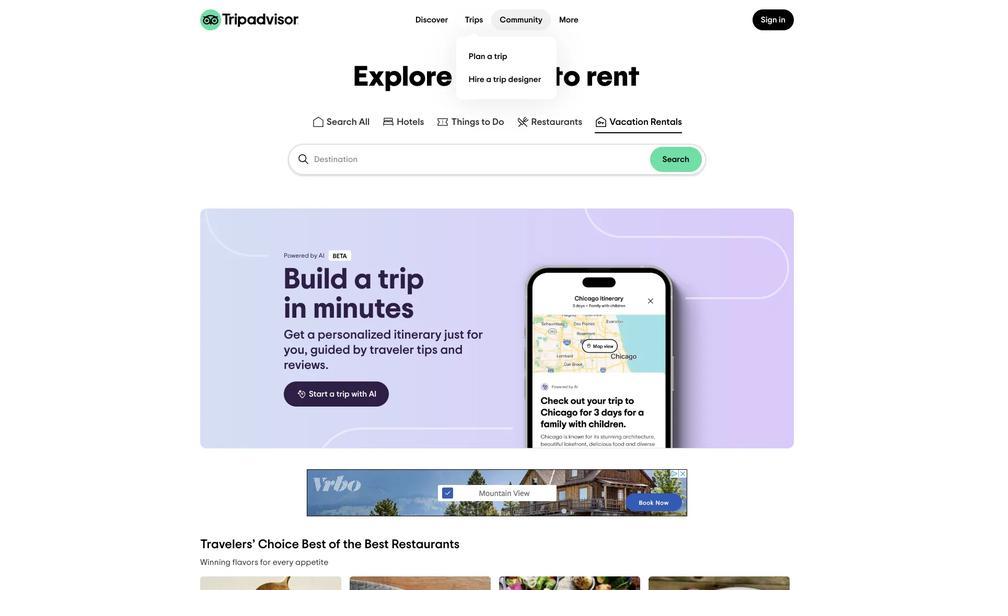 Task type: describe. For each thing, give the bounding box(es) containing it.
to inside 'button'
[[482, 118, 491, 127]]

start a trip with ai
[[309, 390, 377, 398]]

appetite
[[295, 558, 329, 567]]

reviews.
[[284, 359, 329, 372]]

get
[[284, 329, 305, 341]]

explore
[[354, 63, 453, 92]]

search search field down things to do on the top of page
[[314, 155, 650, 164]]

tripadvisor image
[[200, 9, 299, 30]]

build
[[284, 265, 348, 294]]

for inside build a trip in minutes get a personalized itinerary just for you, guided by traveler tips and reviews.
[[467, 329, 483, 341]]

explore places to rent
[[354, 63, 640, 92]]

things to do button
[[435, 113, 506, 133]]

search for search
[[663, 155, 690, 164]]

search all
[[327, 118, 370, 127]]

a for hire
[[486, 75, 492, 83]]

search all button
[[310, 113, 372, 133]]

discover
[[416, 16, 448, 24]]

just
[[444, 329, 464, 341]]

discover button
[[407, 9, 457, 30]]

rentals
[[651, 118, 682, 127]]

a right the get
[[307, 329, 315, 341]]

powered by ai
[[284, 253, 325, 259]]

search image
[[298, 153, 310, 166]]

vacation
[[610, 118, 649, 127]]

things to do link
[[437, 116, 504, 128]]

minutes
[[313, 294, 414, 324]]

by inside build a trip in minutes get a personalized itinerary just for you, guided by traveler tips and reviews.
[[353, 344, 367, 357]]

tips
[[417, 344, 438, 357]]

vacation rentals link
[[595, 116, 682, 128]]

hotels link
[[382, 116, 424, 128]]

hire
[[469, 75, 485, 83]]

flavors
[[232, 558, 258, 567]]

winning
[[200, 558, 231, 567]]

all
[[359, 118, 370, 127]]

the
[[343, 539, 362, 551]]

sign
[[761, 16, 777, 24]]

you,
[[284, 344, 308, 357]]

of
[[329, 539, 341, 551]]

hire a trip designer link
[[465, 68, 548, 91]]

hotels
[[397, 118, 424, 127]]

build a trip in minutes get a personalized itinerary just for you, guided by traveler tips and reviews.
[[284, 265, 483, 372]]

personalized
[[318, 329, 391, 341]]

things to do
[[451, 118, 504, 127]]

itinerary
[[394, 329, 442, 341]]

trip for build
[[378, 265, 424, 294]]

winning flavors for every appetite
[[200, 558, 329, 567]]

vacation rentals button
[[593, 113, 684, 133]]

community button
[[492, 9, 551, 30]]

hotels button
[[380, 113, 426, 133]]

a for plan
[[487, 52, 493, 60]]

more button
[[551, 9, 587, 30]]



Task type: vqa. For each thing, say whether or not it's contained in the screenshot.
the right 3
no



Task type: locate. For each thing, give the bounding box(es) containing it.
1 horizontal spatial search
[[663, 155, 690, 164]]

a
[[487, 52, 493, 60], [486, 75, 492, 83], [354, 265, 372, 294], [307, 329, 315, 341], [330, 390, 335, 398]]

ai right with
[[369, 390, 377, 398]]

ai inside start a trip with ai button
[[369, 390, 377, 398]]

trip for plan
[[494, 52, 508, 60]]

hire a trip designer
[[469, 75, 541, 83]]

1 vertical spatial ai
[[369, 390, 377, 398]]

0 vertical spatial ai
[[319, 253, 325, 259]]

for right the just
[[467, 329, 483, 341]]

plan
[[469, 52, 486, 60]]

0 vertical spatial in
[[779, 16, 786, 24]]

trips
[[465, 16, 483, 24]]

1 vertical spatial by
[[353, 344, 367, 357]]

to
[[552, 63, 581, 92], [482, 118, 491, 127]]

guided
[[310, 344, 350, 357]]

a right "plan"
[[487, 52, 493, 60]]

1 best from the left
[[302, 539, 326, 551]]

0 horizontal spatial by
[[310, 253, 318, 259]]

trip for start
[[337, 390, 350, 398]]

1 horizontal spatial by
[[353, 344, 367, 357]]

advertisement region
[[307, 470, 688, 517]]

menu containing plan a trip
[[456, 37, 557, 99]]

search inside tab list
[[327, 118, 357, 127]]

start a trip with ai button
[[284, 382, 389, 407]]

for left every
[[260, 558, 271, 567]]

ai left the beta
[[319, 253, 325, 259]]

start
[[309, 390, 328, 398]]

to left do
[[482, 118, 491, 127]]

0 vertical spatial by
[[310, 253, 318, 259]]

a right the "build"
[[354, 265, 372, 294]]

a right start
[[330, 390, 335, 398]]

powered
[[284, 253, 309, 259]]

plan a trip
[[469, 52, 508, 60]]

beta
[[333, 253, 347, 259]]

restaurants link
[[517, 116, 583, 128]]

in inside build a trip in minutes get a personalized itinerary just for you, guided by traveler tips and reviews.
[[284, 294, 307, 324]]

sign in
[[761, 16, 786, 24]]

a right 'hire'
[[486, 75, 492, 83]]

do
[[493, 118, 504, 127]]

to right "designer"
[[552, 63, 581, 92]]

0 horizontal spatial for
[[260, 558, 271, 567]]

trip for hire
[[493, 75, 507, 83]]

plan a trip link
[[465, 45, 548, 68]]

1 horizontal spatial in
[[779, 16, 786, 24]]

1 vertical spatial to
[[482, 118, 491, 127]]

choice
[[258, 539, 299, 551]]

search down rentals
[[663, 155, 690, 164]]

in inside sign in link
[[779, 16, 786, 24]]

1 horizontal spatial best
[[365, 539, 389, 551]]

1 vertical spatial for
[[260, 558, 271, 567]]

in right sign
[[779, 16, 786, 24]]

by
[[310, 253, 318, 259], [353, 344, 367, 357]]

0 horizontal spatial best
[[302, 539, 326, 551]]

1 horizontal spatial for
[[467, 329, 483, 341]]

0 horizontal spatial in
[[284, 294, 307, 324]]

trip
[[494, 52, 508, 60], [493, 75, 507, 83], [378, 265, 424, 294], [337, 390, 350, 398]]

Search search field
[[289, 145, 705, 174], [314, 155, 650, 164]]

restaurants button
[[515, 113, 585, 133]]

by right powered
[[310, 253, 318, 259]]

0 vertical spatial restaurants
[[532, 118, 583, 127]]

1 horizontal spatial to
[[552, 63, 581, 92]]

ai
[[319, 253, 325, 259], [369, 390, 377, 398]]

menu
[[456, 37, 557, 99]]

for
[[467, 329, 483, 341], [260, 558, 271, 567]]

search
[[327, 118, 357, 127], [663, 155, 690, 164]]

in
[[779, 16, 786, 24], [284, 294, 307, 324]]

search left all
[[327, 118, 357, 127]]

best right the
[[365, 539, 389, 551]]

tab list
[[0, 111, 995, 135]]

search for search all
[[327, 118, 357, 127]]

1 vertical spatial search
[[663, 155, 690, 164]]

trips button
[[457, 9, 492, 30]]

travelers' choice best of the best restaurants
[[200, 539, 460, 551]]

a inside button
[[330, 390, 335, 398]]

0 vertical spatial for
[[467, 329, 483, 341]]

restaurants inside "button"
[[532, 118, 583, 127]]

community
[[500, 16, 543, 24]]

places
[[459, 63, 546, 92]]

designer
[[508, 75, 541, 83]]

0 vertical spatial to
[[552, 63, 581, 92]]

1 horizontal spatial ai
[[369, 390, 377, 398]]

by down personalized
[[353, 344, 367, 357]]

with
[[352, 390, 367, 398]]

search button
[[650, 147, 702, 172]]

more
[[560, 16, 579, 24]]

travelers'
[[200, 539, 255, 551]]

sign in link
[[753, 9, 794, 30]]

and
[[440, 344, 463, 357]]

restaurants
[[532, 118, 583, 127], [392, 539, 460, 551]]

search search field down do
[[289, 145, 705, 174]]

vacation rentals
[[610, 118, 682, 127]]

rent
[[587, 63, 640, 92]]

1 horizontal spatial restaurants
[[532, 118, 583, 127]]

every
[[273, 558, 294, 567]]

0 horizontal spatial search
[[327, 118, 357, 127]]

things
[[451, 118, 480, 127]]

0 horizontal spatial restaurants
[[392, 539, 460, 551]]

trip inside build a trip in minutes get a personalized itinerary just for you, guided by traveler tips and reviews.
[[378, 265, 424, 294]]

1 vertical spatial in
[[284, 294, 307, 324]]

trip inside button
[[337, 390, 350, 398]]

0 horizontal spatial ai
[[319, 253, 325, 259]]

1 vertical spatial restaurants
[[392, 539, 460, 551]]

tab list containing search all
[[0, 111, 995, 135]]

search search field containing search
[[289, 145, 705, 174]]

2 best from the left
[[365, 539, 389, 551]]

traveler
[[370, 344, 414, 357]]

best up the appetite
[[302, 539, 326, 551]]

best
[[302, 539, 326, 551], [365, 539, 389, 551]]

a for build
[[354, 265, 372, 294]]

0 vertical spatial search
[[327, 118, 357, 127]]

in up the get
[[284, 294, 307, 324]]

0 horizontal spatial to
[[482, 118, 491, 127]]

a for start
[[330, 390, 335, 398]]



